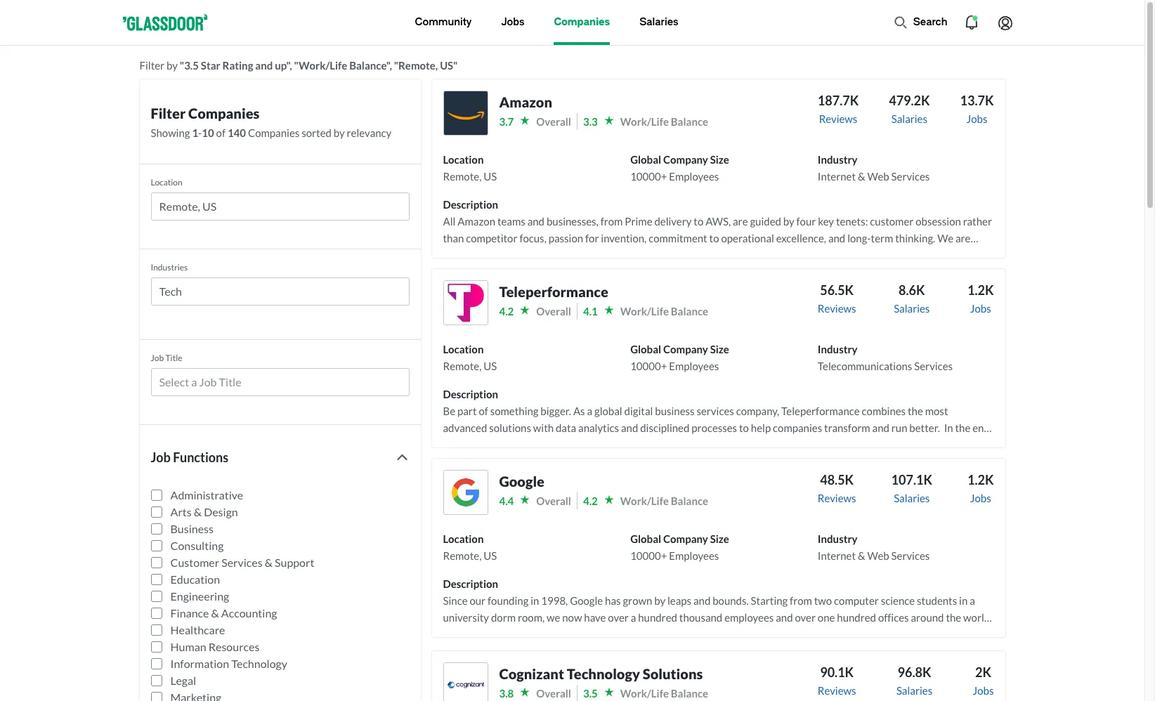Task type: vqa. For each thing, say whether or not it's contained in the screenshot.


Task type: locate. For each thing, give the bounding box(es) containing it.
location remote, us down the "amazon" image on the top left of the page
[[443, 153, 497, 183]]

3 work/life balance from the top
[[621, 495, 709, 508]]

1.2k down our
[[968, 283, 995, 298]]

1 work/life from the top
[[621, 115, 669, 128]]

2 vertical spatial employees
[[670, 550, 719, 563]]

global for google
[[631, 533, 662, 546]]

2 us from the top
[[484, 360, 497, 373]]

3.7
[[500, 115, 514, 128]]

&
[[858, 170, 866, 183], [194, 506, 202, 519], [858, 550, 866, 563], [265, 556, 273, 570], [211, 607, 219, 620]]

reviews for teleperformance
[[818, 302, 857, 315]]

overall for amazon
[[537, 115, 572, 128]]

10000+ for google
[[631, 550, 668, 563]]

teleperformance image
[[443, 281, 488, 326]]

information
[[171, 657, 229, 671]]

internet for google
[[818, 550, 856, 563]]

1 us from the top
[[484, 170, 497, 183]]

by left "3.5
[[167, 59, 178, 72]]

0 vertical spatial 4.2
[[500, 305, 514, 318]]

1 vertical spatial of
[[559, 249, 568, 262]]

0 vertical spatial 1.2k jobs
[[968, 283, 995, 315]]

1 vertical spatial industry internet & web services
[[818, 533, 930, 563]]

industry internet & web services up "customer"
[[818, 153, 930, 183]]

1.2k jobs for google
[[968, 473, 995, 505]]

internet up key
[[818, 170, 856, 183]]

0 vertical spatial job
[[151, 353, 164, 364]]

solutions
[[643, 666, 703, 683]]

salaries for amazon
[[892, 113, 928, 125]]

1 location remote, us from the top
[[443, 153, 497, 183]]

amazon
[[500, 94, 553, 110], [458, 215, 496, 228]]

1 global company size 10000+ employees from the top
[[631, 153, 730, 183]]

1 1.2k jobs from the top
[[968, 283, 995, 315]]

1 10000+ from the top
[[631, 170, 668, 183]]

filter for by
[[140, 59, 165, 72]]

reviews inside 187.7k reviews
[[820, 113, 858, 125]]

0 horizontal spatial are
[[733, 215, 749, 228]]

2 1.2k from the top
[[968, 473, 995, 488]]

overall for teleperformance
[[537, 305, 572, 318]]

2 remote, from the top
[[443, 360, 482, 373]]

3 10000+ from the top
[[631, 550, 668, 563]]

1 vertical spatial 10000+
[[631, 360, 668, 373]]

us up competitor
[[484, 170, 497, 183]]

overall for cognizant technology solutions
[[537, 688, 572, 700]]

support
[[275, 556, 315, 570]]

2 vertical spatial size
[[711, 533, 730, 546]]

filter
[[140, 59, 165, 72], [151, 105, 186, 122]]

their right run at the right top
[[596, 266, 618, 278]]

reviews down 187.7k
[[820, 113, 858, 125]]

by left four
[[784, 215, 795, 228]]

and left run at the right top
[[559, 266, 576, 278]]

customer services & support
[[171, 556, 315, 570]]

location remote, us down the google image
[[443, 533, 497, 563]]

2 global company size 10000+ employees from the top
[[631, 343, 730, 373]]

3 size from the top
[[711, 533, 730, 546]]

1 horizontal spatial 4.2
[[584, 495, 598, 508]]

filter inside filter companies showing 1 - 10 of 140 companies sorted by relevancy
[[151, 105, 186, 122]]

0 horizontal spatial 4.2
[[500, 305, 514, 318]]

2 vertical spatial location remote, us
[[443, 533, 497, 563]]

2 work/life balance from the top
[[621, 305, 709, 318]]

jobs down 2k
[[974, 685, 995, 698]]

internet down 48.5k reviews
[[818, 550, 856, 563]]

location remote, us down teleperformance image at the top left of the page
[[443, 343, 497, 373]]

0 vertical spatial global company size 10000+ employees
[[631, 153, 730, 183]]

1 their from the left
[[512, 266, 534, 278]]

lives
[[536, 266, 557, 278]]

amazon up competitor
[[458, 215, 496, 228]]

0 vertical spatial location remote, us
[[443, 153, 497, 183]]

1 vertical spatial amazon
[[458, 215, 496, 228]]

3 balance from the top
[[671, 495, 709, 508]]

1 employees from the top
[[670, 170, 719, 183]]

filter companies showing 1 - 10 of 140 companies sorted by relevancy
[[151, 105, 392, 139]]

we
[[938, 232, 954, 245]]

location remote, us for google
[[443, 533, 497, 563]]

2 1.2k jobs from the top
[[968, 473, 995, 505]]

remote, for amazon
[[443, 170, 482, 183]]

2 work/life from the top
[[621, 305, 669, 318]]

2 vertical spatial remote,
[[443, 550, 482, 563]]

internet
[[818, 170, 856, 183], [818, 550, 856, 563]]

1 overall from the top
[[537, 115, 572, 128]]

2 description from the top
[[443, 388, 499, 401]]

salaries inside "479.2k salaries"
[[892, 113, 928, 125]]

1 horizontal spatial the
[[936, 249, 952, 262]]

1 industry internet & web services from the top
[[818, 153, 930, 183]]

jobs right 107.1k salaries at the bottom right
[[971, 492, 992, 505]]

13.7k
[[961, 93, 995, 108]]

industry up telecommunications
[[818, 343, 858, 356]]

global for teleperformance
[[631, 343, 662, 356]]

filter left "3.5
[[140, 59, 165, 72]]

companies right jobs link
[[554, 16, 611, 28]]

technology up 3.5
[[567, 666, 641, 683]]

company for teleperformance
[[664, 343, 709, 356]]

technology for information
[[231, 657, 288, 671]]

2 global from the top
[[631, 343, 662, 356]]

1 horizontal spatial to
[[710, 232, 720, 245]]

0 vertical spatial industry internet & web services
[[818, 153, 930, 183]]

amazon inside description all amazon teams and businesses, from prime delivery to aws, are guided by four key tenets: customer obsession rather than competitor focus, passion for invention, commitment to operational excellence, and long-term thinking.    we are driven by the excitement of building technologies, inventing products, and providing services that transform the way our customers live their lives and run their businesses.
[[458, 215, 496, 228]]

3.8
[[500, 688, 514, 700]]

1 description from the top
[[443, 198, 499, 211]]

1 vertical spatial companies
[[188, 105, 260, 122]]

2 location remote, us from the top
[[443, 343, 497, 373]]

technology
[[231, 657, 288, 671], [567, 666, 641, 683]]

focus,
[[520, 232, 547, 245]]

2 vertical spatial 10000+
[[631, 550, 668, 563]]

obsession
[[916, 215, 962, 228]]

the down we
[[936, 249, 952, 262]]

us down the google image
[[484, 550, 497, 563]]

up",
[[275, 59, 292, 72]]

1 vertical spatial internet
[[818, 550, 856, 563]]

amazon up 3.7
[[500, 94, 553, 110]]

4.2
[[500, 305, 514, 318], [584, 495, 598, 508]]

work/life for amazon
[[621, 115, 669, 128]]

1 web from the top
[[868, 170, 890, 183]]

engineering
[[171, 590, 229, 603]]

2 web from the top
[[868, 550, 890, 563]]

industry for amazon
[[818, 153, 858, 166]]

1 company from the top
[[664, 153, 709, 166]]

by down competitor
[[475, 249, 486, 262]]

showing
[[151, 127, 190, 139]]

salaries for teleperformance
[[894, 302, 931, 315]]

2 vertical spatial us
[[484, 550, 497, 563]]

10
[[202, 127, 214, 139]]

3 company from the top
[[664, 533, 709, 546]]

3 description from the top
[[443, 578, 499, 591]]

to
[[694, 215, 704, 228], [710, 232, 720, 245]]

run
[[578, 266, 594, 278]]

2 vertical spatial industry
[[818, 533, 858, 546]]

"3.5
[[180, 59, 199, 72]]

of down passion
[[559, 249, 568, 262]]

10000+ for amazon
[[631, 170, 668, 183]]

4.4
[[500, 495, 514, 508]]

industry internet & web services down 48.5k reviews
[[818, 533, 930, 563]]

work/life for google
[[621, 495, 669, 508]]

2 vertical spatial none field
[[151, 368, 410, 402]]

overall for google
[[537, 495, 572, 508]]

us for teleperformance
[[484, 360, 497, 373]]

live
[[494, 266, 510, 278]]

jobs for cognizant technology solutions
[[974, 685, 995, 698]]

none field for industries
[[151, 278, 410, 311]]

0 vertical spatial of
[[216, 127, 226, 139]]

2 job from the top
[[151, 450, 171, 465]]

remote,
[[443, 170, 482, 183], [443, 360, 482, 373], [443, 550, 482, 563]]

job
[[151, 353, 164, 364], [151, 450, 171, 465]]

1 vertical spatial none field
[[151, 278, 410, 311]]

1 vertical spatial 1.2k
[[968, 473, 995, 488]]

3 global from the top
[[631, 533, 662, 546]]

description for teleperformance
[[443, 388, 499, 401]]

balance for teleperformance
[[671, 305, 709, 318]]

1.2k jobs right 107.1k salaries at the bottom right
[[968, 473, 995, 505]]

term
[[872, 232, 894, 245]]

1 vertical spatial industry
[[818, 343, 858, 356]]

2 size from the top
[[711, 343, 730, 356]]

1 horizontal spatial amazon
[[500, 94, 553, 110]]

technology for cognizant
[[567, 666, 641, 683]]

3 employees from the top
[[670, 550, 719, 563]]

0 horizontal spatial their
[[512, 266, 534, 278]]

0 vertical spatial company
[[664, 153, 709, 166]]

size
[[711, 153, 730, 166], [711, 343, 730, 356], [711, 533, 730, 546]]

2 company from the top
[[664, 343, 709, 356]]

reviews down 48.5k
[[818, 492, 857, 505]]

1 vertical spatial filter
[[151, 105, 186, 122]]

0 vertical spatial 10000+
[[631, 170, 668, 183]]

0 vertical spatial size
[[711, 153, 730, 166]]

3 global company size 10000+ employees from the top
[[631, 533, 730, 563]]

0 vertical spatial remote,
[[443, 170, 482, 183]]

1 vertical spatial global company size 10000+ employees
[[631, 343, 730, 373]]

2 vertical spatial company
[[664, 533, 709, 546]]

by right sorted
[[334, 127, 345, 139]]

company
[[664, 153, 709, 166], [664, 343, 709, 356], [664, 533, 709, 546]]

1 vertical spatial description
[[443, 388, 499, 401]]

title
[[166, 353, 182, 364]]

reviews down 90.1k
[[818, 685, 857, 698]]

are
[[733, 215, 749, 228], [956, 232, 971, 245]]

none field for job title
[[151, 368, 410, 402]]

none field industries
[[151, 278, 410, 311]]

0 horizontal spatial to
[[694, 215, 704, 228]]

3 remote, from the top
[[443, 550, 482, 563]]

are up operational at the top right
[[733, 215, 749, 228]]

90.1k reviews
[[818, 665, 857, 698]]

1 horizontal spatial their
[[596, 266, 618, 278]]

1 vertical spatial 4.2
[[584, 495, 598, 508]]

web for google
[[868, 550, 890, 563]]

2 10000+ from the top
[[631, 360, 668, 373]]

remote, down teleperformance image at the top left of the page
[[443, 360, 482, 373]]

4 work/life from the top
[[621, 688, 669, 700]]

amazon image
[[443, 91, 488, 136]]

1 vertical spatial remote,
[[443, 360, 482, 373]]

4.1
[[584, 305, 598, 318]]

work/life balance for cognizant technology solutions
[[621, 688, 709, 700]]

work/life balance for amazon
[[621, 115, 709, 128]]

1 work/life balance from the top
[[621, 115, 709, 128]]

0 vertical spatial are
[[733, 215, 749, 228]]

2 the from the left
[[936, 249, 952, 262]]

industry down 48.5k reviews
[[818, 533, 858, 546]]

1 vertical spatial location remote, us
[[443, 343, 497, 373]]

1 vertical spatial us
[[484, 360, 497, 373]]

56.5k reviews
[[818, 283, 857, 315]]

1 vertical spatial size
[[711, 343, 730, 356]]

2 vertical spatial description
[[443, 578, 499, 591]]

remote, down the google image
[[443, 550, 482, 563]]

remote, up all
[[443, 170, 482, 183]]

companies right 140
[[248, 127, 300, 139]]

competitor
[[466, 232, 518, 245]]

0 vertical spatial to
[[694, 215, 704, 228]]

size for google
[[711, 533, 730, 546]]

2 vertical spatial global
[[631, 533, 662, 546]]

0 horizontal spatial amazon
[[458, 215, 496, 228]]

0 vertical spatial description
[[443, 198, 499, 211]]

reviews for google
[[818, 492, 857, 505]]

location remote, us
[[443, 153, 497, 183], [443, 343, 497, 373], [443, 533, 497, 563]]

Industries field
[[159, 283, 401, 300]]

1 internet from the top
[[818, 170, 856, 183]]

1 global from the top
[[631, 153, 662, 166]]

1 vertical spatial global
[[631, 343, 662, 356]]

than
[[443, 232, 464, 245]]

1 vertical spatial web
[[868, 550, 890, 563]]

0 horizontal spatial of
[[216, 127, 226, 139]]

2 their from the left
[[596, 266, 618, 278]]

1 balance from the top
[[671, 115, 709, 128]]

3 location remote, us from the top
[[443, 533, 497, 563]]

1.2k jobs
[[968, 283, 995, 315], [968, 473, 995, 505]]

3 us from the top
[[484, 550, 497, 563]]

search button
[[887, 8, 955, 37]]

services
[[892, 170, 930, 183], [915, 360, 953, 373], [892, 550, 930, 563], [222, 556, 263, 570]]

their down the 'excitement'
[[512, 266, 534, 278]]

2 industry from the top
[[818, 343, 858, 356]]

0 horizontal spatial the
[[488, 249, 503, 262]]

aws,
[[706, 215, 731, 228]]

web
[[868, 170, 890, 183], [868, 550, 890, 563]]

jobs down our
[[971, 302, 992, 315]]

jobs down 13.7k
[[967, 113, 988, 125]]

48.5k reviews
[[818, 473, 857, 505]]

services up "customer"
[[892, 170, 930, 183]]

4 balance from the top
[[671, 688, 709, 700]]

description
[[443, 198, 499, 211], [443, 388, 499, 401], [443, 578, 499, 591]]

3 overall from the top
[[537, 495, 572, 508]]

4 work/life balance from the top
[[621, 688, 709, 700]]

overall down "teleperformance"
[[537, 305, 572, 318]]

none field location
[[151, 193, 410, 226]]

employees for teleperformance
[[670, 360, 719, 373]]

0 horizontal spatial technology
[[231, 657, 288, 671]]

our
[[974, 249, 990, 262]]

3 work/life from the top
[[621, 495, 669, 508]]

1 size from the top
[[711, 153, 730, 166]]

from
[[601, 215, 623, 228]]

location down the google image
[[443, 533, 484, 546]]

overall down google
[[537, 495, 572, 508]]

0 vertical spatial industry
[[818, 153, 858, 166]]

1 horizontal spatial are
[[956, 232, 971, 245]]

their
[[512, 266, 534, 278], [596, 266, 618, 278]]

work/life balance for google
[[621, 495, 709, 508]]

salaries
[[640, 16, 679, 28], [892, 113, 928, 125], [894, 302, 931, 315], [894, 492, 931, 505], [897, 685, 933, 698]]

1.2k
[[968, 283, 995, 298], [968, 473, 995, 488]]

to left aws,
[[694, 215, 704, 228]]

filter up showing
[[151, 105, 186, 122]]

2 vertical spatial global company size 10000+ employees
[[631, 533, 730, 563]]

global for amazon
[[631, 153, 662, 166]]

finance
[[171, 607, 209, 620]]

remote, for teleperformance
[[443, 360, 482, 373]]

the down competitor
[[488, 249, 503, 262]]

industry inside the industry telecommunications services
[[818, 343, 858, 356]]

overall
[[537, 115, 572, 128], [537, 305, 572, 318], [537, 495, 572, 508], [537, 688, 572, 700]]

products,
[[717, 249, 761, 262]]

1 none field from the top
[[151, 193, 410, 226]]

prime
[[625, 215, 653, 228]]

are up way
[[956, 232, 971, 245]]

1 vertical spatial job
[[151, 450, 171, 465]]

of right 10
[[216, 127, 226, 139]]

0 vertical spatial internet
[[818, 170, 856, 183]]

industry telecommunications services
[[818, 343, 953, 373]]

0 vertical spatial web
[[868, 170, 890, 183]]

balance for google
[[671, 495, 709, 508]]

reviews
[[820, 113, 858, 125], [818, 302, 857, 315], [818, 492, 857, 505], [818, 685, 857, 698]]

passion
[[549, 232, 584, 245]]

administrative
[[171, 489, 243, 502]]

1 job from the top
[[151, 353, 164, 364]]

reviews down 56.5k
[[818, 302, 857, 315]]

1 vertical spatial employees
[[670, 360, 719, 373]]

overall left 3.3
[[537, 115, 572, 128]]

4 overall from the top
[[537, 688, 572, 700]]

us down teleperformance image at the top left of the page
[[484, 360, 497, 373]]

2 balance from the top
[[671, 305, 709, 318]]

industry down 187.7k reviews
[[818, 153, 858, 166]]

0 vertical spatial employees
[[670, 170, 719, 183]]

1 horizontal spatial technology
[[567, 666, 641, 683]]

2 internet from the top
[[818, 550, 856, 563]]

1 1.2k from the top
[[968, 283, 995, 298]]

1.2k jobs down our
[[968, 283, 995, 315]]

us for google
[[484, 550, 497, 563]]

job inside job functions button
[[151, 450, 171, 465]]

1 vertical spatial to
[[710, 232, 720, 245]]

0 vertical spatial filter
[[140, 59, 165, 72]]

work/life
[[621, 115, 669, 128], [621, 305, 669, 318], [621, 495, 669, 508], [621, 688, 669, 700]]

3 industry from the top
[[818, 533, 858, 546]]

way
[[954, 249, 972, 262]]

services right telecommunications
[[915, 360, 953, 373]]

1 vertical spatial 1.2k jobs
[[968, 473, 995, 505]]

3 none field from the top
[[151, 368, 410, 402]]

size for teleperformance
[[711, 343, 730, 356]]

0 vertical spatial none field
[[151, 193, 410, 226]]

companies
[[554, 16, 611, 28], [188, 105, 260, 122], [248, 127, 300, 139]]

customer
[[171, 556, 219, 570]]

none field for location
[[151, 193, 410, 226]]

and up services at the right top of page
[[829, 232, 846, 245]]

2 employees from the top
[[670, 360, 719, 373]]

location down teleperformance image at the top left of the page
[[443, 343, 484, 356]]

company for amazon
[[664, 153, 709, 166]]

of inside description all amazon teams and businesses, from prime delivery to aws, are guided by four key tenets: customer obsession rather than competitor focus, passion for invention, commitment to operational excellence, and long-term thinking.    we are driven by the excitement of building technologies, inventing products, and providing services that transform the way our customers live their lives and run their businesses.
[[559, 249, 568, 262]]

jobs
[[502, 16, 525, 28], [967, 113, 988, 125], [971, 302, 992, 315], [971, 492, 992, 505], [974, 685, 995, 698]]

employees
[[670, 170, 719, 183], [670, 360, 719, 373], [670, 550, 719, 563]]

1 remote, from the top
[[443, 170, 482, 183]]

companies up 140
[[188, 105, 260, 122]]

1 vertical spatial are
[[956, 232, 971, 245]]

1 horizontal spatial of
[[559, 249, 568, 262]]

None field
[[151, 193, 410, 226], [151, 278, 410, 311], [151, 368, 410, 402]]

2 overall from the top
[[537, 305, 572, 318]]

to down aws,
[[710, 232, 720, 245]]

0 vertical spatial us
[[484, 170, 497, 183]]

filter for companies
[[151, 105, 186, 122]]

technology down resources
[[231, 657, 288, 671]]

location down the "amazon" image on the top left of the page
[[443, 153, 484, 166]]

services inside the industry telecommunications services
[[915, 360, 953, 373]]

overall down cognizant
[[537, 688, 572, 700]]

2 none field from the top
[[151, 278, 410, 311]]

jobs inside 13.7k jobs
[[967, 113, 988, 125]]

2 industry internet & web services from the top
[[818, 533, 930, 563]]

salaries for google
[[894, 492, 931, 505]]

work/life for cognizant technology solutions
[[621, 688, 669, 700]]

job left 'functions'
[[151, 450, 171, 465]]

8.6k salaries
[[894, 283, 931, 315]]

salaries inside 107.1k salaries
[[894, 492, 931, 505]]

job left title
[[151, 353, 164, 364]]

1 vertical spatial company
[[664, 343, 709, 356]]

0 vertical spatial 1.2k
[[968, 283, 995, 298]]

1 industry from the top
[[818, 153, 858, 166]]

96.8k salaries
[[897, 665, 933, 698]]

all
[[443, 215, 456, 228]]

1.2k right 107.1k
[[968, 473, 995, 488]]

balance for cognizant technology solutions
[[671, 688, 709, 700]]

0 vertical spatial global
[[631, 153, 662, 166]]

"remote,
[[394, 59, 438, 72]]

and down operational at the top right
[[763, 249, 780, 262]]



Task type: describe. For each thing, give the bounding box(es) containing it.
company for google
[[664, 533, 709, 546]]

industry for google
[[818, 533, 858, 546]]

salaries for cognizant technology solutions
[[897, 685, 933, 698]]

location down showing
[[151, 177, 183, 188]]

rating
[[223, 59, 253, 72]]

providing
[[782, 249, 826, 262]]

customer
[[871, 215, 914, 228]]

description inside description all amazon teams and businesses, from prime delivery to aws, are guided by four key tenets: customer obsession rather than competitor focus, passion for invention, commitment to operational excellence, and long-term thinking.    we are driven by the excitement of building technologies, inventing products, and providing services that transform the way our customers live their lives and run their businesses.
[[443, 198, 499, 211]]

long-
[[848, 232, 872, 245]]

employees for google
[[670, 550, 719, 563]]

and left up",
[[255, 59, 273, 72]]

48.5k
[[821, 473, 854, 488]]

us for amazon
[[484, 170, 497, 183]]

location remote, us for teleperformance
[[443, 343, 497, 373]]

industry for teleperformance
[[818, 343, 858, 356]]

google image
[[443, 470, 488, 515]]

arts & design
[[171, 506, 238, 519]]

jobs for amazon
[[967, 113, 988, 125]]

excitement
[[505, 249, 557, 262]]

jobs for teleperformance
[[971, 302, 992, 315]]

balance",
[[350, 59, 392, 72]]

rather
[[964, 215, 993, 228]]

internet for amazon
[[818, 170, 856, 183]]

remote, for google
[[443, 550, 482, 563]]

187.7k
[[818, 93, 859, 108]]

description for google
[[443, 578, 499, 591]]

star
[[201, 59, 221, 72]]

job title
[[151, 353, 182, 364]]

community
[[415, 16, 472, 28]]

salaries link
[[640, 0, 679, 45]]

0 vertical spatial amazon
[[500, 94, 553, 110]]

services
[[828, 249, 865, 262]]

reviews for amazon
[[820, 113, 858, 125]]

filter by "3.5 star rating and up", "work/life balance", "remote, us"
[[140, 59, 458, 72]]

businesses,
[[547, 215, 599, 228]]

cognizant
[[500, 666, 565, 683]]

and up the focus,
[[528, 215, 545, 228]]

search
[[914, 16, 948, 28]]

building
[[570, 249, 607, 262]]

107.1k salaries
[[892, 473, 933, 505]]

1.2k jobs for teleperformance
[[968, 283, 995, 315]]

global company size 10000+ employees for teleperformance
[[631, 343, 730, 373]]

that
[[867, 249, 886, 262]]

tenets:
[[837, 215, 869, 228]]

10000+ for teleperformance
[[631, 360, 668, 373]]

cognizant technology solutions
[[500, 666, 703, 683]]

of inside filter companies showing 1 - 10 of 140 companies sorted by relevancy
[[216, 127, 226, 139]]

3.3
[[584, 115, 598, 128]]

guided
[[751, 215, 782, 228]]

13.7k jobs
[[961, 93, 995, 125]]

cognizant technology solutions image
[[443, 663, 488, 702]]

delivery
[[655, 215, 692, 228]]

job functions
[[151, 450, 229, 465]]

size for amazon
[[711, 153, 730, 166]]

location for google
[[443, 533, 484, 546]]

56.5k
[[821, 283, 854, 298]]

107.1k
[[892, 473, 933, 488]]

human resources
[[171, 641, 260, 654]]

education
[[171, 573, 220, 586]]

-
[[198, 127, 202, 139]]

excellence,
[[777, 232, 827, 245]]

479.2k
[[890, 93, 931, 108]]

for
[[586, 232, 599, 245]]

businesses.
[[620, 266, 672, 278]]

2 vertical spatial companies
[[248, 127, 300, 139]]

none field job title
[[151, 368, 410, 402]]

invention,
[[601, 232, 647, 245]]

96.8k
[[898, 665, 932, 681]]

operational
[[722, 232, 775, 245]]

healthcare
[[171, 624, 225, 637]]

industry internet & web services for google
[[818, 533, 930, 563]]

Location field
[[159, 198, 401, 215]]

balance for amazon
[[671, 115, 709, 128]]

4.2 for overall
[[500, 305, 514, 318]]

us"
[[440, 59, 458, 72]]

technologies,
[[609, 249, 670, 262]]

Job Title field
[[159, 374, 401, 391]]

key
[[819, 215, 835, 228]]

telecommunications
[[818, 360, 913, 373]]

accounting
[[221, 607, 277, 620]]

services down 107.1k salaries at the bottom right
[[892, 550, 930, 563]]

location for teleperformance
[[443, 343, 484, 356]]

1 the from the left
[[488, 249, 503, 262]]

driven
[[443, 249, 473, 262]]

global company size 10000+ employees for amazon
[[631, 153, 730, 183]]

google
[[500, 473, 545, 490]]

job for job title
[[151, 353, 164, 364]]

1
[[192, 127, 198, 139]]

employees for amazon
[[670, 170, 719, 183]]

jobs left companies link
[[502, 16, 525, 28]]

description all amazon teams and businesses, from prime delivery to aws, are guided by four key tenets: customer obsession rather than competitor focus, passion for invention, commitment to operational excellence, and long-term thinking.    we are driven by the excitement of building technologies, inventing products, and providing services that transform the way our customers live their lives and run their businesses.
[[443, 198, 993, 278]]

jobs for google
[[971, 492, 992, 505]]

commitment
[[649, 232, 708, 245]]

1.2k for teleperformance
[[968, 283, 995, 298]]

finance & accounting
[[171, 607, 277, 620]]

services right customer
[[222, 556, 263, 570]]

"work/life
[[294, 59, 348, 72]]

thinking.
[[896, 232, 936, 245]]

0 vertical spatial companies
[[554, 16, 611, 28]]

community link
[[415, 0, 472, 45]]

140
[[228, 127, 246, 139]]

by inside filter companies showing 1 - 10 of 140 companies sorted by relevancy
[[334, 127, 345, 139]]

work/life balance for teleperformance
[[621, 305, 709, 318]]

location remote, us for amazon
[[443, 153, 497, 183]]

location for amazon
[[443, 153, 484, 166]]

job for job functions
[[151, 450, 171, 465]]

industry internet & web services for amazon
[[818, 153, 930, 183]]

90.1k
[[821, 665, 854, 681]]

design
[[204, 506, 238, 519]]

work/life for teleperformance
[[621, 305, 669, 318]]

industries
[[151, 262, 188, 273]]

teleperformance
[[500, 283, 609, 300]]

global company size 10000+ employees for google
[[631, 533, 730, 563]]

relevancy
[[347, 127, 392, 139]]

4.2 for work/life balance
[[584, 495, 598, 508]]

information technology
[[171, 657, 288, 671]]

legal
[[171, 674, 196, 688]]

jobs link
[[502, 0, 525, 45]]

reviews for cognizant technology solutions
[[818, 685, 857, 698]]

business
[[171, 522, 214, 536]]

human
[[171, 641, 206, 654]]

web for amazon
[[868, 170, 890, 183]]

8.6k
[[899, 283, 926, 298]]

1.2k for google
[[968, 473, 995, 488]]

resources
[[209, 641, 260, 654]]

inventing
[[672, 249, 715, 262]]

sorted
[[302, 127, 332, 139]]

transform
[[888, 249, 934, 262]]



